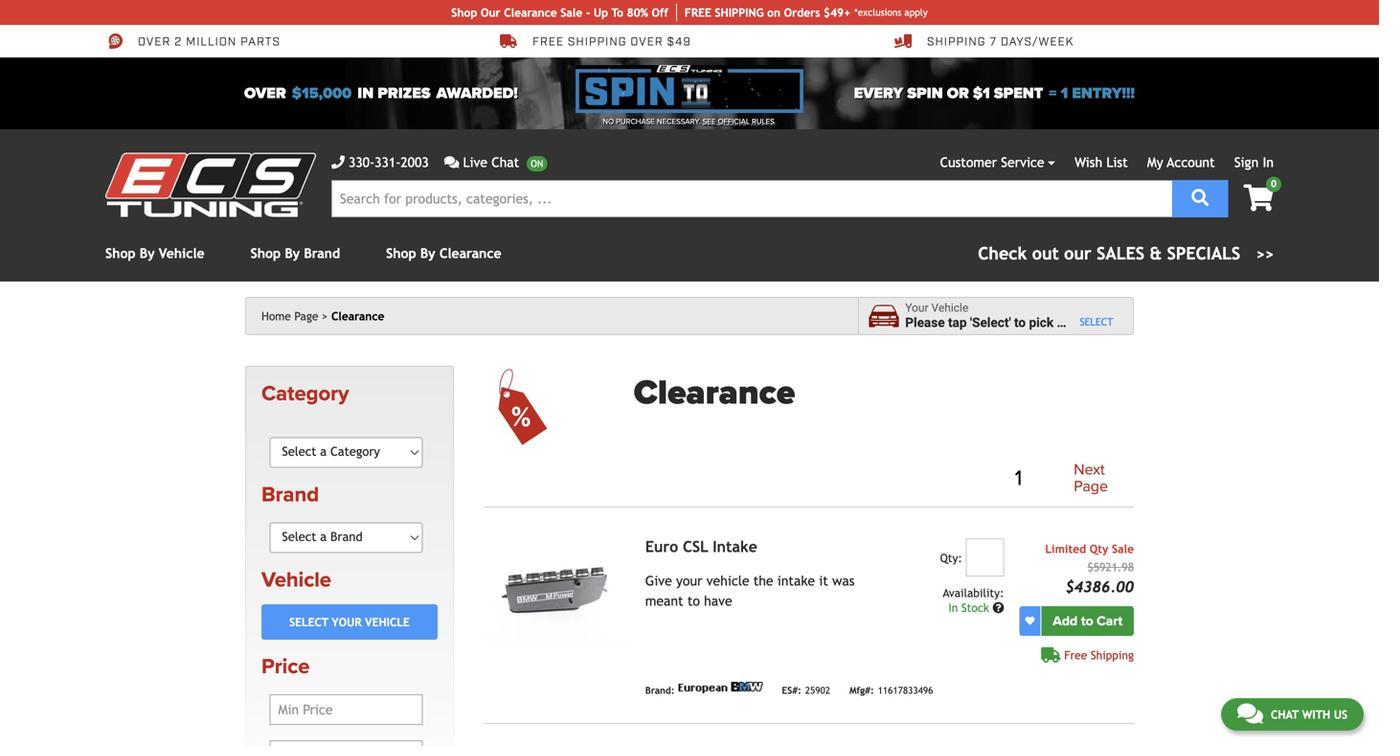 Task type: describe. For each thing, give the bounding box(es) containing it.
question circle image
[[993, 602, 1004, 614]]

select your vehicle link
[[262, 604, 438, 640]]

*exclusions
[[855, 7, 902, 18]]

euro csl intake
[[646, 538, 758, 556]]

your vehicle please tap 'select' to pick a vehicle
[[906, 301, 1109, 331]]

customer service button
[[940, 152, 1056, 172]]

qty:
[[940, 552, 963, 565]]

select for select your vehicle
[[289, 615, 329, 629]]

shop for shop our clearance sale - up to 80% off
[[452, 6, 477, 19]]

the
[[754, 574, 774, 589]]

shop for shop by brand
[[251, 246, 281, 261]]

by for clearance
[[420, 246, 436, 261]]

shop by vehicle link
[[105, 246, 205, 261]]

our
[[481, 6, 501, 19]]

to inside give your vehicle the intake it was meant to have
[[688, 594, 700, 609]]

brand:
[[646, 685, 675, 696]]

ship
[[715, 6, 739, 19]]

shipping 7 days/week link
[[895, 33, 1074, 50]]

free shipping over $49
[[533, 34, 691, 50]]

add
[[1053, 613, 1078, 630]]

0 link
[[1229, 177, 1282, 213]]

over for over 2 million parts
[[138, 34, 171, 50]]

1 horizontal spatial chat
[[1271, 708, 1299, 721]]

0 horizontal spatial chat
[[492, 155, 519, 170]]

specials
[[1168, 243, 1241, 263]]

shop by vehicle
[[105, 246, 205, 261]]

$49
[[667, 34, 691, 50]]

every spin or $1 spent = 1 entry!!!
[[854, 84, 1135, 103]]

spent
[[994, 84, 1044, 103]]

my
[[1148, 155, 1164, 170]]

Min Price number field
[[270, 695, 423, 725]]

my account link
[[1148, 155, 1215, 170]]

pick
[[1029, 315, 1054, 331]]

rules
[[752, 117, 775, 126]]

customer
[[940, 155, 997, 170]]

0 horizontal spatial sale
[[561, 6, 583, 19]]

free shipping over $49 link
[[500, 33, 691, 50]]

1 vertical spatial brand
[[262, 482, 319, 508]]

million
[[186, 34, 237, 50]]

necessary.
[[657, 117, 701, 126]]

$49+
[[824, 6, 851, 19]]

over 2 million parts
[[138, 34, 281, 50]]

sign in link
[[1235, 155, 1274, 170]]

free
[[685, 6, 712, 19]]

chat with us link
[[1221, 698, 1364, 731]]

over $15,000 in prizes
[[244, 84, 431, 103]]

have
[[704, 594, 733, 609]]

vehicle inside the your vehicle please tap 'select' to pick a vehicle
[[1067, 315, 1109, 331]]

select link
[[1080, 316, 1114, 328]]

7
[[990, 34, 997, 50]]

add to wish list image
[[1026, 617, 1035, 626]]

shop by clearance link
[[386, 246, 502, 261]]

comments image
[[1238, 702, 1264, 725]]

or
[[947, 84, 969, 103]]

home page
[[262, 309, 318, 323]]

mfg#:
[[850, 685, 874, 696]]

wish list
[[1075, 155, 1128, 170]]

sales
[[1097, 243, 1145, 263]]

give
[[646, 574, 672, 589]]

shop by brand link
[[251, 246, 340, 261]]

official
[[718, 117, 750, 126]]

with
[[1303, 708, 1331, 721]]

limited
[[1046, 542, 1087, 556]]

see
[[703, 117, 716, 126]]

apply
[[905, 7, 928, 18]]

free ship ping on orders $49+ *exclusions apply
[[685, 6, 928, 19]]

by for vehicle
[[140, 246, 155, 261]]

page for next
[[1074, 478, 1108, 496]]

ping
[[739, 6, 764, 19]]

see official rules link
[[703, 116, 775, 127]]

next
[[1074, 461, 1105, 479]]

over
[[631, 34, 664, 50]]

to inside the your vehicle please tap 'select' to pick a vehicle
[[1015, 315, 1026, 331]]

to
[[612, 6, 624, 19]]

service
[[1001, 155, 1045, 170]]

home
[[262, 309, 291, 323]]

0
[[1271, 178, 1277, 189]]

free for free shipping
[[1065, 649, 1088, 662]]

*exclusions apply link
[[855, 5, 928, 20]]

shop for shop by vehicle
[[105, 246, 136, 261]]

give your vehicle the intake it was meant to have
[[646, 574, 855, 609]]

search image
[[1192, 189, 1209, 206]]

11617833496
[[878, 685, 934, 696]]

live
[[463, 155, 488, 170]]

purchase
[[616, 117, 655, 126]]

account
[[1167, 155, 1215, 170]]



Task type: vqa. For each thing, say whether or not it's contained in the screenshot.
Paginated product list navigation navigation
yes



Task type: locate. For each thing, give the bounding box(es) containing it.
to
[[1015, 315, 1026, 331], [688, 594, 700, 609], [1081, 613, 1094, 630]]

by for brand
[[285, 246, 300, 261]]

select
[[1080, 316, 1114, 328], [289, 615, 329, 629]]

330-
[[349, 155, 375, 170]]

$1
[[973, 84, 990, 103]]

stock
[[962, 601, 990, 615]]

1 left next
[[1015, 465, 1023, 491]]

shipping
[[927, 34, 986, 50], [1091, 649, 1134, 662]]

your inside give your vehicle the intake it was meant to have
[[676, 574, 703, 589]]

0 horizontal spatial over
[[138, 34, 171, 50]]

1 horizontal spatial shipping
[[1091, 649, 1134, 662]]

1 vertical spatial in
[[949, 601, 958, 615]]

0 horizontal spatial 1
[[1015, 465, 1023, 491]]

2
[[174, 34, 182, 50]]

0 horizontal spatial select
[[289, 615, 329, 629]]

0 vertical spatial brand
[[304, 246, 340, 261]]

1 horizontal spatial in
[[1263, 155, 1274, 170]]

$5921.98
[[1088, 561, 1134, 574]]

over inside 'link'
[[138, 34, 171, 50]]

comments image
[[444, 156, 459, 169]]

genuine european bmw - corporate logo image
[[679, 682, 763, 694]]

by down 2003
[[420, 246, 436, 261]]

next page
[[1074, 461, 1108, 496]]

in right sign
[[1263, 155, 1274, 170]]

chat left with
[[1271, 708, 1299, 721]]

please
[[906, 315, 945, 331]]

prizes
[[378, 84, 431, 103]]

0 horizontal spatial vehicle
[[707, 574, 750, 589]]

3 by from the left
[[420, 246, 436, 261]]

sale
[[561, 6, 583, 19], [1112, 542, 1134, 556]]

live chat link
[[444, 152, 547, 172]]

shipping inside "link"
[[927, 34, 986, 50]]

cart
[[1097, 613, 1123, 630]]

&
[[1150, 243, 1162, 263]]

your for give
[[676, 574, 703, 589]]

to left the pick
[[1015, 315, 1026, 331]]

shop our clearance sale - up to 80% off link
[[452, 4, 677, 21]]

free down the shop our clearance sale - up to 80% off
[[533, 34, 564, 50]]

vehicle inside give your vehicle the intake it was meant to have
[[707, 574, 750, 589]]

select your vehicle
[[289, 615, 410, 629]]

0 vertical spatial select
[[1080, 316, 1114, 328]]

'select'
[[970, 315, 1011, 331]]

0 vertical spatial your
[[676, 574, 703, 589]]

free down add
[[1065, 649, 1088, 662]]

shop for shop by clearance
[[386, 246, 416, 261]]

page right home
[[295, 309, 318, 323]]

1 horizontal spatial sale
[[1112, 542, 1134, 556]]

meant
[[646, 594, 684, 609]]

by down 'ecs tuning' image
[[140, 246, 155, 261]]

2 horizontal spatial to
[[1081, 613, 1094, 630]]

0 vertical spatial vehicle
[[1067, 315, 1109, 331]]

availability:
[[943, 587, 1004, 600]]

home page link
[[262, 309, 328, 323]]

over down parts at the left of page
[[244, 84, 286, 103]]

0 horizontal spatial page
[[295, 309, 318, 323]]

Search text field
[[331, 180, 1173, 217]]

shipping
[[568, 34, 627, 50]]

paginated product list navigation navigation
[[634, 458, 1134, 499]]

1 horizontal spatial select
[[1080, 316, 1114, 328]]

0 vertical spatial in
[[1263, 155, 1274, 170]]

es#25902 - 11617833496 - euro csl intake - give your vehicle the intake it was meant to have - genuine european bmw - bmw image
[[485, 539, 630, 648]]

up
[[594, 6, 608, 19]]

a
[[1057, 315, 1064, 331]]

1 vertical spatial free
[[1065, 649, 1088, 662]]

0 vertical spatial sale
[[561, 6, 583, 19]]

every
[[854, 84, 904, 103]]

shop our clearance sale - up to 80% off
[[452, 6, 669, 19]]

parts
[[241, 34, 281, 50]]

us
[[1334, 708, 1348, 721]]

1 horizontal spatial free
[[1065, 649, 1088, 662]]

shipping 7 days/week
[[927, 34, 1074, 50]]

select right a
[[1080, 316, 1114, 328]]

page up "qty"
[[1074, 478, 1108, 496]]

your
[[906, 301, 929, 315]]

over 2 million parts link
[[105, 33, 281, 50]]

intake
[[778, 574, 815, 589]]

2003
[[401, 155, 429, 170]]

.
[[775, 117, 777, 126]]

sign in
[[1235, 155, 1274, 170]]

in left stock
[[949, 601, 958, 615]]

to inside button
[[1081, 613, 1094, 630]]

off
[[652, 6, 669, 19]]

select for select link
[[1080, 316, 1114, 328]]

to left have
[[688, 594, 700, 609]]

page
[[295, 309, 318, 323], [1074, 478, 1108, 496]]

0 horizontal spatial your
[[332, 615, 362, 629]]

in
[[358, 84, 374, 103]]

it
[[819, 574, 829, 589]]

330-331-2003 link
[[331, 152, 429, 172]]

1 right =
[[1061, 84, 1068, 103]]

ecs tuning 'spin to win' contest logo image
[[576, 65, 804, 113]]

0 vertical spatial to
[[1015, 315, 1026, 331]]

free
[[533, 34, 564, 50], [1065, 649, 1088, 662]]

1 vertical spatial select
[[289, 615, 329, 629]]

2 vertical spatial to
[[1081, 613, 1094, 630]]

1 horizontal spatial 1
[[1061, 84, 1068, 103]]

0 vertical spatial over
[[138, 34, 171, 50]]

no purchase necessary. see official rules .
[[603, 117, 777, 126]]

shipping left 7
[[927, 34, 986, 50]]

331-
[[375, 155, 401, 170]]

on
[[768, 6, 781, 19]]

vehicle right a
[[1067, 315, 1109, 331]]

None number field
[[966, 539, 1004, 577]]

over
[[138, 34, 171, 50], [244, 84, 286, 103]]

0 vertical spatial shipping
[[927, 34, 986, 50]]

0 horizontal spatial free
[[533, 34, 564, 50]]

1 vertical spatial page
[[1074, 478, 1108, 496]]

sign
[[1235, 155, 1259, 170]]

0 vertical spatial chat
[[492, 155, 519, 170]]

select up price
[[289, 615, 329, 629]]

1 inside paginated product list navigation navigation
[[1015, 465, 1023, 491]]

by up home page link
[[285, 246, 300, 261]]

chat right live
[[492, 155, 519, 170]]

1 horizontal spatial over
[[244, 84, 286, 103]]

your
[[676, 574, 703, 589], [332, 615, 362, 629]]

es#: 25902
[[782, 685, 831, 696]]

1 vertical spatial vehicle
[[707, 574, 750, 589]]

1 horizontal spatial by
[[285, 246, 300, 261]]

shop by brand
[[251, 246, 340, 261]]

1 vertical spatial chat
[[1271, 708, 1299, 721]]

0 horizontal spatial to
[[688, 594, 700, 609]]

category
[[262, 381, 349, 407]]

Max Price number field
[[270, 741, 423, 746]]

qty
[[1090, 542, 1109, 556]]

1 horizontal spatial to
[[1015, 315, 1026, 331]]

clearance
[[504, 6, 557, 19], [440, 246, 502, 261], [331, 309, 385, 323], [634, 372, 795, 414]]

0 vertical spatial free
[[533, 34, 564, 50]]

$4386.00
[[1066, 578, 1134, 596]]

1 vertical spatial to
[[688, 594, 700, 609]]

phone image
[[331, 156, 345, 169]]

free for free shipping over $49
[[533, 34, 564, 50]]

chat with us
[[1271, 708, 1348, 721]]

0 horizontal spatial in
[[949, 601, 958, 615]]

sale inside limited qty sale $5921.98 $4386.00
[[1112, 542, 1134, 556]]

1 by from the left
[[140, 246, 155, 261]]

1 horizontal spatial vehicle
[[1067, 315, 1109, 331]]

shop by clearance
[[386, 246, 502, 261]]

was
[[833, 574, 855, 589]]

2 by from the left
[[285, 246, 300, 261]]

over left 2
[[138, 34, 171, 50]]

2 horizontal spatial by
[[420, 246, 436, 261]]

shop inside shop our clearance sale - up to 80% off link
[[452, 6, 477, 19]]

your for select
[[332, 615, 362, 629]]

shipping down the cart
[[1091, 649, 1134, 662]]

mfg#: 11617833496
[[850, 685, 934, 696]]

1 vertical spatial your
[[332, 615, 362, 629]]

330-331-2003
[[349, 155, 429, 170]]

list
[[1107, 155, 1128, 170]]

0 vertical spatial page
[[295, 309, 318, 323]]

1 vertical spatial shipping
[[1091, 649, 1134, 662]]

by
[[140, 246, 155, 261], [285, 246, 300, 261], [420, 246, 436, 261]]

add to cart
[[1053, 613, 1123, 630]]

vehicle up have
[[707, 574, 750, 589]]

entry!!!
[[1072, 84, 1135, 103]]

0 horizontal spatial by
[[140, 246, 155, 261]]

in stock
[[949, 601, 993, 615]]

1 vertical spatial 1
[[1015, 465, 1023, 491]]

1 vertical spatial over
[[244, 84, 286, 103]]

0 vertical spatial 1
[[1061, 84, 1068, 103]]

1 link
[[1004, 463, 1034, 494]]

orders
[[784, 6, 820, 19]]

no
[[603, 117, 614, 126]]

1 vertical spatial sale
[[1112, 542, 1134, 556]]

spin
[[908, 84, 943, 103]]

sales & specials
[[1097, 243, 1241, 263]]

add to cart button
[[1042, 607, 1134, 636]]

days/week
[[1001, 34, 1074, 50]]

0 horizontal spatial shipping
[[927, 34, 986, 50]]

in
[[1263, 155, 1274, 170], [949, 601, 958, 615]]

over for over $15,000 in prizes
[[244, 84, 286, 103]]

free shipping
[[1065, 649, 1134, 662]]

shopping cart image
[[1244, 184, 1274, 211]]

page for home
[[295, 309, 318, 323]]

tap
[[948, 315, 967, 331]]

ecs tuning image
[[105, 153, 316, 217]]

1 horizontal spatial page
[[1074, 478, 1108, 496]]

customer service
[[940, 155, 1045, 170]]

your right give
[[676, 574, 703, 589]]

sale up $5921.98
[[1112, 542, 1134, 556]]

page inside paginated product list navigation navigation
[[1074, 478, 1108, 496]]

vehicle inside the your vehicle please tap 'select' to pick a vehicle
[[932, 301, 969, 315]]

limited qty sale $5921.98 $4386.00
[[1046, 542, 1134, 596]]

wish
[[1075, 155, 1103, 170]]

to right add
[[1081, 613, 1094, 630]]

1 horizontal spatial your
[[676, 574, 703, 589]]

sale left -
[[561, 6, 583, 19]]

your up min price 'number field'
[[332, 615, 362, 629]]



